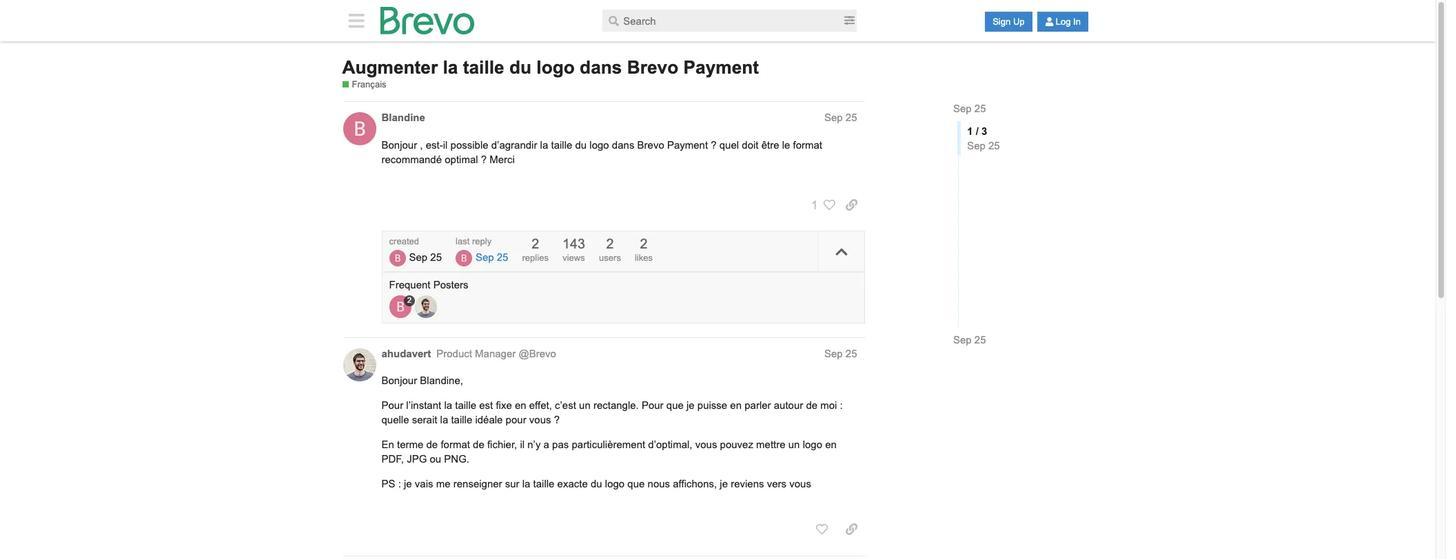 Task type: vqa. For each thing, say whether or not it's contained in the screenshot.
Search "button"
no



Task type: locate. For each thing, give the bounding box(es) containing it.
open advanced search image
[[844, 15, 855, 26]]

0 horizontal spatial pour
[[382, 400, 403, 412]]

blandine link
[[382, 111, 425, 125]]

search image
[[609, 16, 619, 26]]

la down brevo community "image"
[[443, 57, 458, 78]]

exacte
[[557, 479, 588, 490]]

?
[[711, 139, 717, 151], [481, 154, 487, 166], [554, 415, 560, 426]]

1 vertical spatial bonjour
[[382, 375, 417, 387]]

1 horizontal spatial du
[[575, 139, 587, 151]]

0 horizontal spatial vous
[[529, 415, 551, 426]]

vous inside pour l'instant la taille est fixe en effet, c'est un rectangle. pour que je puisse en parler autour de moi : quelle serait la taille idéale pour vous ?
[[529, 415, 551, 426]]

de
[[806, 400, 818, 412], [426, 439, 438, 451], [473, 439, 484, 451]]

0 horizontal spatial 1
[[811, 199, 818, 212]]

brevo inside 'bonjour , est-il possible d'agrandir la taille du logo dans brevo payment ? quel doit être le format recommandé optimal ? merci'
[[637, 139, 664, 151]]

product
[[437, 348, 472, 360]]

il up "optimal"
[[443, 139, 448, 151]]

en down moi
[[825, 439, 837, 451]]

en up pour
[[515, 400, 526, 412]]

2 inside "2 likes"
[[640, 237, 648, 252]]

1 vertical spatial dans
[[612, 139, 635, 151]]

2 inside "2 replies"
[[532, 237, 539, 252]]

2 horizontal spatial vous
[[789, 479, 811, 490]]

0 vertical spatial 1
[[967, 125, 973, 137]]

merci
[[490, 154, 515, 166]]

nous
[[648, 479, 670, 490]]

log in
[[1056, 17, 1081, 27]]

je left vais
[[404, 479, 412, 490]]

1 vertical spatial que
[[628, 479, 645, 490]]

1 vertical spatial etienne image
[[389, 296, 411, 318]]

1
[[967, 125, 973, 137], [811, 199, 818, 212]]

1 vertical spatial payment
[[667, 139, 708, 151]]

1 horizontal spatial format
[[793, 139, 822, 151]]

doit
[[742, 139, 759, 151]]

effet,
[[529, 400, 552, 412]]

sep
[[953, 103, 972, 115], [824, 112, 843, 124], [967, 140, 986, 152], [409, 252, 428, 264], [476, 252, 494, 264], [953, 335, 972, 346], [824, 348, 843, 360]]

taille
[[463, 57, 504, 78], [551, 139, 572, 151], [455, 400, 476, 412], [451, 415, 472, 426], [533, 479, 555, 490]]

0 vertical spatial format
[[793, 139, 822, 151]]

est-
[[426, 139, 443, 151]]

0 vertical spatial bonjour
[[382, 139, 417, 151]]

augmenter
[[342, 57, 438, 78]]

serait
[[412, 415, 437, 426]]

1 horizontal spatial il
[[520, 439, 525, 451]]

0 horizontal spatial il
[[443, 139, 448, 151]]

1 vertical spatial un
[[788, 439, 800, 451]]

d'agrandir
[[491, 139, 537, 151]]

1 share a link to this post image from the top
[[846, 199, 858, 211]]

? inside pour l'instant la taille est fixe en effet, c'est un rectangle. pour que je puisse en parler autour de moi : quelle serait la taille idéale pour vous ?
[[554, 415, 560, 426]]

dans inside 'bonjour , est-il possible d'agrandir la taille du logo dans brevo payment ? quel doit être le format recommandé optimal ? merci'
[[612, 139, 635, 151]]

1 vertical spatial du
[[575, 139, 587, 151]]

sep 25 link
[[953, 103, 986, 115], [824, 112, 857, 124], [953, 333, 986, 348], [824, 348, 857, 360]]

show sidebar image
[[344, 12, 368, 30]]

augmenter la taille du logo dans brevo payment link
[[342, 57, 759, 78]]

1 horizontal spatial que
[[666, 400, 684, 412]]

2 horizontal spatial je
[[720, 479, 728, 490]]

1 vertical spatial format
[[441, 439, 470, 451]]

:
[[840, 400, 843, 412], [398, 479, 401, 490]]

user image
[[1045, 17, 1054, 26]]

il left n'y
[[520, 439, 525, 451]]

2 vertical spatial du
[[591, 479, 602, 490]]

1 horizontal spatial je
[[687, 400, 695, 412]]

il inside 'bonjour , est-il possible d'agrandir la taille du logo dans brevo payment ? quel doit être le format recommandé optimal ? merci'
[[443, 139, 448, 151]]

: inside pour l'instant la taille est fixe en effet, c'est un rectangle. pour que je puisse en parler autour de moi : quelle serait la taille idéale pour vous ?
[[840, 400, 843, 412]]

de left moi
[[806, 400, 818, 412]]

etienne image down created on the top of the page
[[389, 251, 406, 267]]

1 vertical spatial :
[[398, 479, 401, 490]]

0 horizontal spatial ?
[[481, 154, 487, 166]]

frequent posters
[[389, 279, 468, 291]]

etienne image down frequent
[[389, 296, 411, 318]]

3
[[982, 125, 987, 137]]

pour right rectangle.
[[642, 400, 664, 412]]

1 horizontal spatial :
[[840, 400, 843, 412]]

il
[[443, 139, 448, 151], [520, 439, 525, 451]]

un right mettre
[[788, 439, 800, 451]]

heading up 'bonjour , est-il possible d'agrandir la taille du logo dans brevo payment ? quel doit être le format recommandé optimal ? merci'
[[374, 111, 865, 128]]

1 horizontal spatial un
[[788, 439, 800, 451]]

0 horizontal spatial du
[[509, 57, 532, 78]]

2 up users
[[606, 237, 614, 252]]

payment inside 'bonjour , est-il possible d'agrandir la taille du logo dans brevo payment ? quel doit être le format recommandé optimal ? merci'
[[667, 139, 708, 151]]

heading containing blandine
[[374, 111, 865, 128]]

share a link to this post image right d unliked 'icon'
[[846, 199, 858, 211]]

0 vertical spatial dans
[[580, 57, 622, 78]]

0 vertical spatial un
[[579, 400, 591, 412]]

un inside en terme de format de fichier, il n'y a pas particulièrement d'optimal, vous pouvez mettre un logo en pdf, jpg ou png.
[[788, 439, 800, 451]]

heading up rectangle.
[[374, 346, 865, 364]]

1 horizontal spatial 1
[[967, 125, 973, 137]]

2 users
[[599, 237, 621, 263]]

français
[[352, 79, 386, 90]]

2 pour from the left
[[642, 400, 664, 412]]

2 inside 2 users
[[606, 237, 614, 252]]

pour up quelle
[[382, 400, 403, 412]]

fixe
[[496, 400, 512, 412]]

heading
[[374, 111, 865, 128], [374, 346, 865, 364]]

1 for 1 / 3 sep 25
[[967, 125, 973, 137]]

2 bonjour from the top
[[382, 375, 417, 387]]

de left fichier,
[[473, 439, 484, 451]]

format right le
[[793, 139, 822, 151]]

fichier,
[[487, 439, 517, 451]]

1 inside button
[[811, 199, 818, 212]]

brevo
[[627, 57, 679, 78], [637, 139, 664, 151]]

vais
[[415, 479, 433, 490]]

1 bonjour from the top
[[382, 139, 417, 151]]

2
[[532, 237, 539, 252], [606, 237, 614, 252], [640, 237, 648, 252], [407, 296, 412, 305]]

post #3 by @blandine region
[[343, 556, 865, 560]]

vous inside en terme de format de fichier, il n'y a pas particulièrement d'optimal, vous pouvez mettre un logo en pdf, jpg ou png.
[[695, 439, 717, 451]]

1 heading from the top
[[374, 111, 865, 128]]

augmenter la taille du logo dans brevo payment
[[342, 57, 759, 78]]

0 vertical spatial share a link to this post image
[[846, 199, 858, 211]]

heading for first the share a link to this post icon from the top of the page
[[374, 111, 865, 128]]

un right c'est
[[579, 400, 591, 412]]

2 horizontal spatial en
[[825, 439, 837, 451]]

n'y
[[528, 439, 541, 451]]

share a link to this post image
[[846, 199, 858, 211], [846, 524, 858, 536]]

2 heading from the top
[[374, 346, 865, 364]]

je inside pour l'instant la taille est fixe en effet, c'est un rectangle. pour que je puisse en parler autour de moi : quelle serait la taille idéale pour vous ?
[[687, 400, 695, 412]]

payment left quel
[[667, 139, 708, 151]]

bonjour down the ahudavert link
[[382, 375, 417, 387]]

ahudavert link
[[382, 346, 431, 361]]

être
[[762, 139, 779, 151]]

payment down search text box
[[684, 57, 759, 78]]

1 etienne image from the top
[[389, 251, 406, 267]]

? down c'est
[[554, 415, 560, 426]]

2 up replies
[[532, 237, 539, 252]]

0 horizontal spatial un
[[579, 400, 591, 412]]

2 horizontal spatial du
[[591, 479, 602, 490]]

1 inside 1 / 3 sep 25
[[967, 125, 973, 137]]

0 horizontal spatial format
[[441, 439, 470, 451]]

est
[[479, 400, 493, 412]]

0 horizontal spatial que
[[628, 479, 645, 490]]

la right "serait"
[[440, 415, 448, 426]]

blandine,
[[420, 375, 463, 387]]

2 horizontal spatial de
[[806, 400, 818, 412]]

la
[[443, 57, 458, 78], [540, 139, 548, 151], [444, 400, 452, 412], [440, 415, 448, 426], [522, 479, 530, 490]]

2 vertical spatial ?
[[554, 415, 560, 426]]

payment
[[684, 57, 759, 78], [667, 139, 708, 151]]

renseigner
[[453, 479, 502, 490]]

taille inside 'bonjour , est-il possible d'agrandir la taille du logo dans brevo payment ? quel doit être le format recommandé optimal ? merci'
[[551, 139, 572, 151]]

dans
[[580, 57, 622, 78], [612, 139, 635, 151]]

reply
[[472, 237, 492, 247]]

last reply
[[456, 237, 492, 247]]

ps
[[382, 479, 395, 490]]

bonjour up the recommandé
[[382, 139, 417, 151]]

2 horizontal spatial ?
[[711, 139, 717, 151]]

0 horizontal spatial :
[[398, 479, 401, 490]]

0 vertical spatial heading
[[374, 111, 865, 128]]

sep 25
[[953, 103, 986, 115], [824, 112, 857, 124], [409, 252, 442, 264], [476, 252, 508, 264], [953, 335, 986, 346], [824, 348, 857, 360]]

de inside pour l'instant la taille est fixe en effet, c'est un rectangle. pour que je puisse en parler autour de moi : quelle serait la taille idéale pour vous ?
[[806, 400, 818, 412]]

1 vertical spatial heading
[[374, 346, 865, 364]]

likes
[[635, 253, 653, 263]]

heading containing ahudavert
[[374, 346, 865, 364]]

2 share a link to this post image from the top
[[846, 524, 858, 536]]

en
[[515, 400, 526, 412], [730, 400, 742, 412], [825, 439, 837, 451]]

la inside 'bonjour , est-il possible d'agrandir la taille du logo dans brevo payment ? quel doit être le format recommandé optimal ? merci'
[[540, 139, 548, 151]]

de up ou
[[426, 439, 438, 451]]

je left puisse
[[687, 400, 695, 412]]

0 vertical spatial il
[[443, 139, 448, 151]]

0 vertical spatial :
[[840, 400, 843, 412]]

en left parler
[[730, 400, 742, 412]]

bonjour
[[382, 139, 417, 151], [382, 375, 417, 387]]

2 for 2 replies
[[532, 237, 539, 252]]

que left nous on the left bottom of page
[[628, 479, 645, 490]]

c'est
[[555, 400, 576, 412]]

1 vertical spatial brevo
[[637, 139, 664, 151]]

0 vertical spatial etienne image
[[389, 251, 406, 267]]

2 up likes
[[640, 237, 648, 252]]

il inside en terme de format de fichier, il n'y a pas particulièrement d'optimal, vous pouvez mettre un logo en pdf, jpg ou png.
[[520, 439, 525, 451]]

? left quel
[[711, 139, 717, 151]]

1 vertical spatial share a link to this post image
[[846, 524, 858, 536]]

que
[[666, 400, 684, 412], [628, 479, 645, 490]]

un
[[579, 400, 591, 412], [788, 439, 800, 451]]

share a link to this post image right like this post icon
[[846, 524, 858, 536]]

etienne image
[[389, 251, 406, 267], [389, 296, 411, 318]]

users
[[599, 253, 621, 263]]

0 vertical spatial que
[[666, 400, 684, 412]]

heading for 1st the share a link to this post icon from the bottom of the page
[[374, 346, 865, 364]]

que inside pour l'instant la taille est fixe en effet, c'est un rectangle. pour que je puisse en parler autour de moi : quelle serait la taille idéale pour vous ?
[[666, 400, 684, 412]]

vers
[[767, 479, 787, 490]]

en inside en terme de format de fichier, il n'y a pas particulièrement d'optimal, vous pouvez mettre un logo en pdf, jpg ou png.
[[825, 439, 837, 451]]

: right moi
[[840, 400, 843, 412]]

format up "png." at the left
[[441, 439, 470, 451]]

1 horizontal spatial pour
[[642, 400, 664, 412]]

vous left pouvez
[[695, 439, 717, 451]]

25
[[975, 103, 986, 115], [846, 112, 857, 124], [989, 140, 1000, 152], [430, 252, 442, 264], [497, 252, 508, 264], [975, 335, 986, 346], [846, 348, 857, 360]]

0 vertical spatial ?
[[711, 139, 717, 151]]

1 for 1
[[811, 199, 818, 212]]

bonjour inside 'bonjour , est-il possible d'agrandir la taille du logo dans brevo payment ? quel doit être le format recommandé optimal ? merci'
[[382, 139, 417, 151]]

sign
[[993, 17, 1011, 27]]

1 vertical spatial 1
[[811, 199, 818, 212]]

1 vertical spatial vous
[[695, 439, 717, 451]]

pdf,
[[382, 454, 404, 466]]

png.
[[444, 454, 470, 466]]

1 horizontal spatial vous
[[695, 439, 717, 451]]

? left merci
[[481, 154, 487, 166]]

vous right vers at bottom right
[[789, 479, 811, 490]]

0 vertical spatial vous
[[529, 415, 551, 426]]

la right d'agrandir at the left of page
[[540, 139, 548, 151]]

du
[[509, 57, 532, 78], [575, 139, 587, 151], [591, 479, 602, 490]]

25 inside 1 / 3 sep 25
[[989, 140, 1000, 152]]

2 vertical spatial vous
[[789, 479, 811, 490]]

pour
[[382, 400, 403, 412], [642, 400, 664, 412]]

: right ps at the bottom
[[398, 479, 401, 490]]

1 horizontal spatial ?
[[554, 415, 560, 426]]

que left puisse
[[666, 400, 684, 412]]

1 vertical spatial il
[[520, 439, 525, 451]]

format
[[793, 139, 822, 151], [441, 439, 470, 451]]

sur
[[505, 479, 520, 490]]

0 horizontal spatial en
[[515, 400, 526, 412]]

2 down frequent
[[407, 296, 412, 305]]

je left reviens
[[720, 479, 728, 490]]

vous down effet,
[[529, 415, 551, 426]]



Task type: describe. For each thing, give the bounding box(es) containing it.
like this post image
[[816, 524, 828, 536]]

moi
[[821, 400, 837, 412]]

pouvez
[[720, 439, 753, 451]]

que for je
[[666, 400, 684, 412]]

quel
[[720, 139, 739, 151]]

2 replies
[[522, 237, 549, 263]]

1 pour from the left
[[382, 400, 403, 412]]

jpg
[[407, 454, 427, 466]]

ahudavert
[[382, 348, 431, 360]]

1 horizontal spatial en
[[730, 400, 742, 412]]

log in button
[[1037, 12, 1089, 32]]

du inside 'bonjour , est-il possible d'agrandir la taille du logo dans brevo payment ? quel doit être le format recommandé optimal ? merci'
[[575, 139, 587, 151]]

blandine
[[382, 112, 425, 124]]

français link
[[342, 79, 386, 91]]

log
[[1056, 17, 1071, 27]]

0 vertical spatial du
[[509, 57, 532, 78]]

/
[[976, 125, 979, 137]]

la right "l'instant"
[[444, 400, 452, 412]]

possible
[[451, 139, 488, 151]]

sign up button
[[985, 12, 1032, 32]]

ps : je vais me renseigner sur la taille exacte du logo que nous affichons, je reviens vers vous
[[382, 479, 811, 490]]

,
[[420, 139, 423, 151]]

2 etienne image from the top
[[389, 296, 411, 318]]

optimal
[[445, 154, 478, 166]]

Search text field
[[603, 10, 842, 32]]

2 for 2 users
[[606, 237, 614, 252]]

pour
[[506, 415, 526, 426]]

particulièrement
[[572, 439, 645, 451]]

me
[[436, 479, 451, 490]]

0 vertical spatial brevo
[[627, 57, 679, 78]]

parler
[[745, 400, 771, 412]]

bonjour , est-il possible d'agrandir la taille du logo dans brevo payment ? quel doit être le format recommandé optimal ? merci
[[382, 139, 822, 166]]

frequent
[[389, 279, 431, 291]]

alexandre hudavert image
[[415, 296, 437, 318]]

idéale
[[475, 415, 503, 426]]

bonjour for bonjour , est-il possible d'agrandir la taille du logo dans brevo payment ? quel doit être le format recommandé optimal ? merci
[[382, 139, 417, 151]]

pour l'instant la taille est fixe en effet, c'est un rectangle. pour que je puisse en parler autour de moi : quelle serait la taille idéale pour vous ?
[[382, 400, 843, 426]]

0 horizontal spatial de
[[426, 439, 438, 451]]

sign up
[[993, 17, 1025, 27]]

puisse
[[698, 400, 727, 412]]

2 likes
[[635, 237, 653, 263]]

autour
[[774, 400, 803, 412]]

2 for 2 likes
[[640, 237, 648, 252]]

le
[[782, 139, 790, 151]]

affichons,
[[673, 479, 717, 490]]

0 vertical spatial payment
[[684, 57, 759, 78]]

d'optimal,
[[648, 439, 693, 451]]

@brevo
[[519, 348, 556, 360]]

up
[[1013, 17, 1025, 27]]

1 horizontal spatial de
[[473, 439, 484, 451]]

posters
[[433, 279, 468, 291]]

in
[[1073, 17, 1081, 27]]

ou
[[430, 454, 441, 466]]

logo inside en terme de format de fichier, il n'y a pas particulièrement d'optimal, vous pouvez mettre un logo en pdf, jpg ou png.
[[803, 439, 822, 451]]

2 link
[[389, 296, 415, 318]]

format inside en terme de format de fichier, il n'y a pas particulièrement d'optimal, vous pouvez mettre un logo en pdf, jpg ou png.
[[441, 439, 470, 451]]

brevo community image
[[381, 7, 474, 34]]

replies
[[522, 253, 549, 263]]

que for nous
[[628, 479, 645, 490]]

bonjour blandine,
[[382, 375, 463, 387]]

logo inside 'bonjour , est-il possible d'agrandir la taille du logo dans brevo payment ? quel doit être le format recommandé optimal ? merci'
[[590, 139, 609, 151]]

un inside pour l'instant la taille est fixe en effet, c'est un rectangle. pour que je puisse en parler autour de moi : quelle serait la taille idéale pour vous ?
[[579, 400, 591, 412]]

reviens
[[731, 479, 764, 490]]

a
[[544, 439, 549, 451]]

etienne image
[[456, 251, 472, 267]]

en terme de format de fichier, il n'y a pas particulièrement d'optimal, vous pouvez mettre un logo en pdf, jpg ou png.
[[382, 439, 837, 466]]

la right sur
[[522, 479, 530, 490]]

l'instant
[[406, 400, 441, 412]]

1 button
[[805, 194, 835, 217]]

en
[[382, 439, 394, 451]]

rectangle.
[[593, 400, 639, 412]]

created
[[389, 237, 419, 247]]

recommandé
[[382, 154, 442, 166]]

views
[[563, 253, 585, 263]]

mettre
[[756, 439, 786, 451]]

collapse topic details image
[[835, 245, 848, 259]]

pas
[[552, 439, 569, 451]]

sep inside 1 / 3 sep 25
[[967, 140, 986, 152]]

quelle
[[382, 415, 409, 426]]

1 / 3 sep 25
[[967, 125, 1000, 152]]

2 for 2
[[407, 296, 412, 305]]

format inside 'bonjour , est-il possible d'agrandir la taille du logo dans brevo payment ? quel doit être le format recommandé optimal ? merci'
[[793, 139, 822, 151]]

1 vertical spatial ?
[[481, 154, 487, 166]]

ahudavert product manager @brevo
[[382, 348, 556, 360]]

0 horizontal spatial je
[[404, 479, 412, 490]]

last
[[456, 237, 470, 247]]

manager
[[475, 348, 516, 360]]

143 views
[[563, 237, 585, 263]]

d unliked image
[[818, 199, 835, 211]]

bonjour for bonjour blandine,
[[382, 375, 417, 387]]

143
[[563, 237, 585, 252]]

terme
[[397, 439, 424, 451]]



